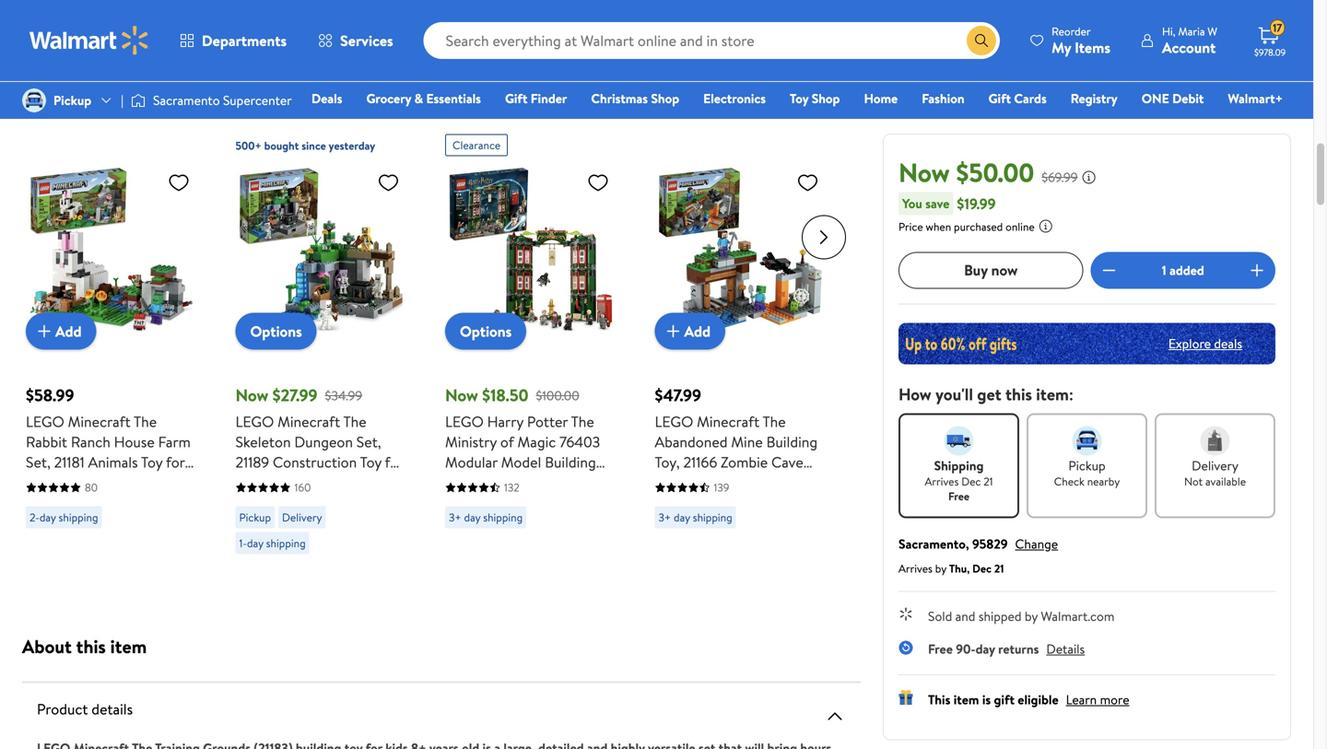 Task type: vqa. For each thing, say whether or not it's contained in the screenshot.
"Do"
no



Task type: locate. For each thing, give the bounding box(es) containing it.
figures inside $58.99 lego minecraft the rabbit ranch house farm set, 21181 animals toy for kids, boys and girls age 8 plus with tamer and zombie figures
[[76, 513, 123, 533]]

3 the from the left
[[571, 412, 594, 432]]

shipping down 80
[[59, 510, 98, 525]]

pickup left |
[[53, 91, 91, 109]]

minecraft inside $58.99 lego minecraft the rabbit ranch house farm set, 21181 animals toy for kids, boys and girls age 8 plus with tamer and zombie figures
[[68, 412, 131, 432]]

for inside now $27.99 $34.99 lego minecraft the skeleton dungeon set, 21189 construction toy for kids with caves, mobs and figures with crossbow accessories
[[385, 452, 404, 472]]

now for now $18.50 $100.00 lego harry potter the ministry of magic 76403 modular model building toy with 12 minifigures and transformation feature, collectible wizarding world gifts
[[445, 384, 478, 407]]

2 lego from the left
[[235, 412, 274, 432]]

1 horizontal spatial options
[[460, 321, 512, 341]]

item up details
[[110, 634, 147, 659]]

4 the from the left
[[763, 412, 786, 432]]

since
[[302, 138, 326, 153]]

1 horizontal spatial for
[[385, 452, 404, 472]]

lego down $58.99
[[26, 412, 64, 432]]

account
[[1162, 37, 1216, 58]]

by right shipped
[[1025, 607, 1038, 625]]

1 horizontal spatial building
[[766, 432, 818, 452]]

with left 80
[[55, 493, 83, 513]]

for for lego
[[166, 452, 185, 472]]

2 horizontal spatial minecraft
[[697, 412, 760, 432]]

product group containing now $18.50
[[445, 127, 617, 562]]

options link
[[235, 313, 317, 350], [445, 313, 526, 350]]

8
[[182, 472, 190, 493]]

registry
[[1071, 89, 1118, 107]]

gift left finder
[[505, 89, 528, 107]]

1 options link from the left
[[235, 313, 317, 350]]

1 horizontal spatial set,
[[356, 432, 381, 452]]

 image
[[22, 88, 46, 112], [131, 91, 146, 110]]

0 vertical spatial zombie
[[721, 452, 768, 472]]

$18.50
[[482, 384, 529, 407]]

0 horizontal spatial girls
[[120, 472, 149, 493]]

shop
[[651, 89, 679, 107], [812, 89, 840, 107]]

0 vertical spatial delivery
[[1192, 456, 1239, 474]]

this right about
[[76, 634, 106, 659]]

1 horizontal spatial 21
[[994, 561, 1004, 576]]

add to cart image
[[662, 320, 684, 342]]

1 vertical spatial pickup
[[1069, 456, 1106, 474]]

delivery down 160
[[282, 510, 322, 525]]

zombie up 139
[[721, 452, 768, 472]]

product group
[[26, 0, 195, 33], [235, 0, 405, 33], [26, 127, 197, 562], [235, 127, 407, 562], [445, 127, 617, 562], [655, 127, 826, 562]]

arrives inside sacramento, 95829 change arrives by thu, dec 21
[[899, 561, 933, 576]]

search icon image
[[974, 33, 989, 48]]

and down modular
[[445, 493, 468, 513]]

options up $18.50
[[460, 321, 512, 341]]

zombie left tamer
[[26, 513, 73, 533]]

3+ up wizarding
[[449, 510, 461, 525]]

21
[[984, 474, 993, 489], [994, 561, 1004, 576]]

0 vertical spatial boys
[[59, 472, 90, 493]]

1 horizontal spatial &
[[767, 472, 776, 493]]

dec right thu,
[[973, 561, 992, 576]]

0 horizontal spatial add
[[55, 321, 82, 341]]

age left the 7
[[748, 513, 774, 533]]

figures,
[[655, 493, 705, 513]]

now inside now $27.99 $34.99 lego minecraft the skeleton dungeon set, 21189 construction toy for kids with caves, mobs and figures with crossbow accessories
[[235, 384, 269, 407]]

departments button
[[164, 18, 302, 63]]

add to favorites list, lego harry potter the ministry of magic 76403 modular model building toy with 12 minifigures and transformation feature, collectible wizarding world gifts image
[[587, 171, 609, 194]]

girls down house
[[120, 472, 149, 493]]

dec inside shipping arrives dec 21 free
[[962, 474, 981, 489]]

set,
[[356, 432, 381, 452], [26, 452, 51, 472]]

for inside $58.99 lego minecraft the rabbit ranch house farm set, 21181 animals toy for kids, boys and girls age 8 plus with tamer and zombie figures
[[166, 452, 185, 472]]

 image down walmart image
[[22, 88, 46, 112]]

mobs
[[341, 472, 376, 493]]

gift
[[505, 89, 528, 107], [989, 89, 1011, 107], [709, 493, 734, 513]]

1 horizontal spatial gift
[[709, 493, 734, 513]]

shipping
[[934, 456, 984, 474]]

0 horizontal spatial add button
[[26, 313, 96, 350]]

free inside shipping arrives dec 21 free
[[948, 488, 970, 504]]

product group containing now $27.99
[[235, 127, 407, 562]]

product details image
[[824, 706, 846, 728]]

0 vertical spatial dec
[[962, 474, 981, 489]]

2 add button from the left
[[655, 313, 725, 350]]

1 horizontal spatial girls
[[715, 513, 745, 533]]

minecraft up animals
[[68, 412, 131, 432]]

0 horizontal spatial pickup
[[53, 91, 91, 109]]

& right the 'steve'
[[767, 472, 776, 493]]

lego inside now $27.99 $34.99 lego minecraft the skeleton dungeon set, 21189 construction toy for kids with caves, mobs and figures with crossbow accessories
[[235, 412, 274, 432]]

details
[[92, 699, 133, 719]]

500+ bought since yesterday
[[235, 138, 375, 153]]

3 lego from the left
[[445, 412, 484, 432]]

139
[[714, 480, 729, 495]]

figures down 21189
[[235, 493, 282, 513]]

0 horizontal spatial this
[[76, 634, 106, 659]]

delivery
[[1192, 456, 1239, 474], [282, 510, 322, 525]]

dec down intent image for shipping
[[962, 474, 981, 489]]

4 lego from the left
[[655, 412, 693, 432]]

world
[[511, 533, 549, 553]]

add button for $47.99
[[655, 313, 725, 350]]

1 horizontal spatial add
[[684, 321, 711, 341]]

1 minecraft from the left
[[68, 412, 131, 432]]

maria
[[1178, 24, 1205, 39]]

age inside $58.99 lego minecraft the rabbit ranch house farm set, 21181 animals toy for kids, boys and girls age 8 plus with tamer and zombie figures
[[153, 472, 178, 493]]

0 horizontal spatial figures
[[76, 513, 123, 533]]

nearby
[[1087, 474, 1120, 489]]

transformation
[[471, 493, 568, 513]]

lego minecraft the skeleton dungeon set, 21189 construction toy for kids with caves, mobs and figures with crossbow accessories image
[[235, 164, 407, 335]]

electronics link
[[695, 88, 774, 108]]

2 horizontal spatial gift
[[989, 89, 1011, 107]]

delivery inside "product" group
[[282, 510, 322, 525]]

minecraft up 21166
[[697, 412, 760, 432]]

0 vertical spatial 21
[[984, 474, 993, 489]]

options link for $18.50
[[445, 313, 526, 350]]

1 vertical spatial age
[[748, 513, 774, 533]]

pickup up 1-
[[239, 510, 271, 525]]

500+
[[235, 138, 261, 153]]

0 horizontal spatial for
[[166, 452, 185, 472]]

lego minecraft the rabbit ranch house farm set, 21181 animals toy for kids, boys and girls age 8 plus with tamer and zombie figures image
[[26, 164, 197, 335]]

2-
[[29, 510, 39, 525]]

building up spider
[[766, 432, 818, 452]]

0 horizontal spatial age
[[153, 472, 178, 493]]

now left $18.50
[[445, 384, 478, 407]]

gift cards link
[[980, 88, 1055, 108]]

0 horizontal spatial kids,
[[26, 472, 56, 493]]

steve
[[727, 472, 763, 493]]

0 horizontal spatial options
[[250, 321, 302, 341]]

kids, up 2-
[[26, 472, 56, 493]]

1 horizontal spatial item
[[954, 691, 979, 709]]

2 add from the left
[[684, 321, 711, 341]]

1 horizontal spatial this
[[1006, 383, 1032, 406]]

lego up 21189
[[235, 412, 274, 432]]

with left slime,
[[655, 472, 682, 493]]

0 horizontal spatial boys
[[59, 472, 90, 493]]

options up $27.99
[[250, 321, 302, 341]]

0 vertical spatial age
[[153, 472, 178, 493]]

and right mobs
[[380, 472, 403, 493]]

1 horizontal spatial zombie
[[721, 452, 768, 472]]

1 vertical spatial this
[[76, 634, 106, 659]]

gifting made easy image
[[899, 690, 913, 705]]

arrives down intent image for shipping
[[925, 474, 959, 489]]

21 up 95829
[[984, 474, 993, 489]]

0 vertical spatial girls
[[120, 472, 149, 493]]

0 vertical spatial &
[[414, 89, 423, 107]]

0 horizontal spatial zombie
[[26, 513, 73, 533]]

1 horizontal spatial minecraft
[[278, 412, 340, 432]]

1 horizontal spatial  image
[[131, 91, 146, 110]]

and inside $47.99 lego minecraft the abandoned mine building toy, 21166 zombie cave with slime, steve & spider figures, gift idea for kids, boys and girls age 7 plus
[[689, 513, 712, 533]]

21181
[[54, 452, 85, 472]]

shop left 'home'
[[812, 89, 840, 107]]

options link for $27.99
[[235, 313, 317, 350]]

0 vertical spatial free
[[948, 488, 970, 504]]

2 vertical spatial pickup
[[239, 510, 271, 525]]

1 vertical spatial boys
[[655, 513, 685, 533]]

girls down 139
[[715, 513, 745, 533]]

arrives down sacramento,
[[899, 561, 933, 576]]

add to favorites list, lego minecraft the rabbit ranch house farm set, 21181 animals toy for kids, boys and girls age 8 plus with tamer and zombie figures image
[[168, 171, 190, 194]]

1 shop from the left
[[651, 89, 679, 107]]

1 horizontal spatial by
[[1025, 607, 1038, 625]]

how you'll get this item:
[[899, 383, 1074, 406]]

delivery down intent image for delivery
[[1192, 456, 1239, 474]]

now $50.00
[[899, 154, 1034, 190]]

0 vertical spatial by
[[935, 561, 947, 576]]

 image right |
[[131, 91, 146, 110]]

the up cave
[[763, 412, 786, 432]]

by
[[935, 561, 947, 576], [1025, 607, 1038, 625]]

add up $58.99
[[55, 321, 82, 341]]

and
[[93, 472, 116, 493], [380, 472, 403, 493], [128, 493, 151, 513], [445, 493, 468, 513], [689, 513, 712, 533], [955, 607, 976, 625]]

and right 21181
[[93, 472, 116, 493]]

&
[[414, 89, 423, 107], [767, 472, 776, 493]]

90-
[[956, 640, 976, 658]]

free down "shipping"
[[948, 488, 970, 504]]

1 vertical spatial girls
[[715, 513, 745, 533]]

for right idea
[[767, 493, 786, 513]]

for
[[166, 452, 185, 472], [385, 452, 404, 472], [767, 493, 786, 513]]

for right mobs
[[385, 452, 404, 472]]

1 horizontal spatial now
[[445, 384, 478, 407]]

figures down 80
[[76, 513, 123, 533]]

you save $19.99
[[902, 193, 996, 214]]

skeleton
[[235, 432, 291, 452]]

gift finder link
[[497, 88, 575, 108]]

buy now
[[964, 260, 1018, 280]]

minecraft
[[68, 412, 131, 432], [278, 412, 340, 432], [697, 412, 760, 432]]

age left '8' at the bottom left of the page
[[153, 472, 178, 493]]

0 vertical spatial this
[[1006, 383, 1032, 406]]

the left farm
[[134, 412, 157, 432]]

2 options from the left
[[460, 321, 512, 341]]

toy up crossbow on the left of the page
[[360, 452, 382, 472]]

when
[[926, 219, 951, 234]]

options link up $27.99
[[235, 313, 317, 350]]

1 vertical spatial arrives
[[899, 561, 933, 576]]

added
[[1170, 261, 1204, 279]]

shipping down 139
[[693, 510, 732, 525]]

lego down $47.99
[[655, 412, 693, 432]]

set, inside now $27.99 $34.99 lego minecraft the skeleton dungeon set, 21189 construction toy for kids with caves, mobs and figures with crossbow accessories
[[356, 432, 381, 452]]

1 options from the left
[[250, 321, 302, 341]]

how
[[899, 383, 932, 406]]

now left $27.99
[[235, 384, 269, 407]]

0 vertical spatial arrives
[[925, 474, 959, 489]]

1 vertical spatial dec
[[973, 561, 992, 576]]

idea
[[737, 493, 764, 513]]

available
[[1206, 474, 1246, 489]]

set, up mobs
[[356, 432, 381, 452]]

1 vertical spatial zombie
[[26, 513, 73, 533]]

pickup inside pickup check nearby
[[1069, 456, 1106, 474]]

this
[[928, 691, 951, 709]]

shipping down '132'
[[483, 510, 523, 525]]

rabbit
[[26, 432, 67, 452]]

1 horizontal spatial options link
[[445, 313, 526, 350]]

gift left the cards
[[989, 89, 1011, 107]]

bought
[[264, 138, 299, 153]]

gift finder
[[505, 89, 567, 107]]

1 add from the left
[[55, 321, 82, 341]]

2 the from the left
[[343, 412, 367, 432]]

learn more about strikethrough prices image
[[1082, 170, 1096, 185]]

$978.09
[[1254, 46, 1286, 59]]

1 vertical spatial item
[[954, 691, 979, 709]]

1-day shipping
[[239, 535, 306, 551]]

pickup down intent image for pickup
[[1069, 456, 1106, 474]]

item left is
[[954, 691, 979, 709]]

now for now $50.00
[[899, 154, 950, 190]]

lego left the harry
[[445, 412, 484, 432]]

0 horizontal spatial &
[[414, 89, 423, 107]]

1 vertical spatial &
[[767, 472, 776, 493]]

0 horizontal spatial set,
[[26, 452, 51, 472]]

add up $47.99
[[684, 321, 711, 341]]

0 horizontal spatial  image
[[22, 88, 46, 112]]

add button up $58.99
[[26, 313, 96, 350]]

2 horizontal spatial pickup
[[1069, 456, 1106, 474]]

the right potter
[[571, 412, 594, 432]]

item
[[110, 634, 147, 659], [954, 691, 979, 709]]

$100.00
[[536, 386, 579, 404]]

1 horizontal spatial boys
[[655, 513, 685, 533]]

change button
[[1015, 535, 1058, 553]]

for right house
[[166, 452, 185, 472]]

by left thu,
[[935, 561, 947, 576]]

the inside $47.99 lego minecraft the abandoned mine building toy, 21166 zombie cave with slime, steve & spider figures, gift idea for kids, boys and girls age 7 plus
[[763, 412, 786, 432]]

one
[[1142, 89, 1169, 107]]

1 horizontal spatial kids,
[[789, 493, 819, 513]]

boys up 2-day shipping
[[59, 472, 90, 493]]

$27.99
[[272, 384, 318, 407]]

lego minecraft the abandoned mine building toy, 21166 zombie cave with slime, steve & spider figures, gift idea for kids, boys and girls age 7 plus image
[[655, 164, 826, 335]]

sacramento, 95829 change arrives by thu, dec 21
[[899, 535, 1058, 576]]

1 vertical spatial delivery
[[282, 510, 322, 525]]

2 minecraft from the left
[[278, 412, 340, 432]]

0 horizontal spatial 21
[[984, 474, 993, 489]]

with left 12
[[470, 472, 498, 493]]

cards
[[1014, 89, 1047, 107]]

0 horizontal spatial gift
[[505, 89, 528, 107]]

now for now $27.99 $34.99 lego minecraft the skeleton dungeon set, 21189 construction toy for kids with caves, mobs and figures with crossbow accessories
[[235, 384, 269, 407]]

debit
[[1172, 89, 1204, 107]]

0 horizontal spatial by
[[935, 561, 947, 576]]

add for $47.99
[[684, 321, 711, 341]]

21166
[[683, 452, 717, 472]]

minecraft inside now $27.99 $34.99 lego minecraft the skeleton dungeon set, 21189 construction toy for kids with caves, mobs and figures with crossbow accessories
[[278, 412, 340, 432]]

more
[[1100, 691, 1130, 709]]

add button up $47.99
[[655, 313, 725, 350]]

kids, right the 7
[[789, 493, 819, 513]]

1 add button from the left
[[26, 313, 96, 350]]

arrives
[[925, 474, 959, 489], [899, 561, 933, 576]]

explore deals link
[[1161, 327, 1250, 360]]

toy right animals
[[141, 452, 163, 472]]

gift left idea
[[709, 493, 734, 513]]

building down potter
[[545, 452, 596, 472]]

2 options link from the left
[[445, 313, 526, 350]]

set, left 21181
[[26, 452, 51, 472]]

3 minecraft from the left
[[697, 412, 760, 432]]

0 horizontal spatial now
[[235, 384, 269, 407]]

0 horizontal spatial delivery
[[282, 510, 322, 525]]

21 inside sacramento, 95829 change arrives by thu, dec 21
[[994, 561, 1004, 576]]

1 horizontal spatial add button
[[655, 313, 725, 350]]

now inside now $18.50 $100.00 lego harry potter the ministry of magic 76403 modular model building toy with 12 minifigures and transformation feature, collectible wizarding world gifts
[[445, 384, 478, 407]]

the down $34.99
[[343, 412, 367, 432]]

0 horizontal spatial minecraft
[[68, 412, 131, 432]]

1 the from the left
[[134, 412, 157, 432]]

shop right christmas
[[651, 89, 679, 107]]

tamer
[[86, 493, 125, 513]]

delivery inside delivery not available
[[1192, 456, 1239, 474]]

set, inside $58.99 lego minecraft the rabbit ranch house farm set, 21181 animals toy for kids, boys and girls age 8 plus with tamer and zombie figures
[[26, 452, 51, 472]]

2 horizontal spatial for
[[767, 493, 786, 513]]

Search search field
[[424, 22, 1000, 59]]

minecraft down $27.99
[[278, 412, 340, 432]]

zombie
[[721, 452, 768, 472], [26, 513, 73, 533]]

this right get
[[1006, 383, 1032, 406]]

2 shop from the left
[[812, 89, 840, 107]]

shop for toy shop
[[812, 89, 840, 107]]

gift for gift finder
[[505, 89, 528, 107]]

the inside $58.99 lego minecraft the rabbit ranch house farm set, 21181 animals toy for kids, boys and girls age 8 plus with tamer and zombie figures
[[134, 412, 157, 432]]

$47.99 lego minecraft the abandoned mine building toy, 21166 zombie cave with slime, steve & spider figures, gift idea for kids, boys and girls age 7 plus
[[655, 384, 820, 533]]

minecraft inside $47.99 lego minecraft the abandoned mine building toy, 21166 zombie cave with slime, steve & spider figures, gift idea for kids, boys and girls age 7 plus
[[697, 412, 760, 432]]

2 horizontal spatial now
[[899, 154, 950, 190]]

deals
[[312, 89, 342, 107]]

explore deals
[[1169, 335, 1242, 353]]

1 vertical spatial 21
[[994, 561, 1004, 576]]

kids
[[235, 472, 262, 493]]

toy down ministry
[[445, 472, 467, 493]]

21 down 95829
[[994, 561, 1004, 576]]

1 horizontal spatial delivery
[[1192, 456, 1239, 474]]

options
[[250, 321, 302, 341], [460, 321, 512, 341]]

0 horizontal spatial shop
[[651, 89, 679, 107]]

1 horizontal spatial age
[[748, 513, 774, 533]]

Walmart Site-Wide search field
[[424, 22, 1000, 59]]

options link up $18.50
[[445, 313, 526, 350]]

& right grocery
[[414, 89, 423, 107]]

plus
[[26, 493, 52, 513]]

with inside now $18.50 $100.00 lego harry potter the ministry of magic 76403 modular model building toy with 12 minifigures and transformation feature, collectible wizarding world gifts
[[470, 472, 498, 493]]

free left 90-
[[928, 640, 953, 658]]

1 horizontal spatial figures
[[235, 493, 282, 513]]

1 horizontal spatial shop
[[812, 89, 840, 107]]

day
[[464, 7, 480, 23], [674, 7, 690, 23], [39, 510, 56, 525], [464, 510, 480, 525], [674, 510, 690, 525], [247, 535, 263, 551], [976, 640, 995, 658]]

boys down toy,
[[655, 513, 685, 533]]

and down slime,
[[689, 513, 712, 533]]

1 lego from the left
[[26, 412, 64, 432]]

now up you
[[899, 154, 950, 190]]

age
[[153, 472, 178, 493], [748, 513, 774, 533]]

0 vertical spatial pickup
[[53, 91, 91, 109]]

0 horizontal spatial item
[[110, 634, 147, 659]]

set, for $27.99
[[356, 432, 381, 452]]

0 horizontal spatial building
[[545, 452, 596, 472]]

0 horizontal spatial options link
[[235, 313, 317, 350]]



Task type: describe. For each thing, give the bounding box(es) containing it.
girls inside $47.99 lego minecraft the abandoned mine building toy, 21166 zombie cave with slime, steve & spider figures, gift idea for kids, boys and girls age 7 plus
[[715, 513, 745, 533]]

considered
[[149, 91, 237, 117]]

magic
[[518, 432, 556, 452]]

customers
[[22, 91, 109, 117]]

house
[[114, 432, 155, 452]]

dungeon
[[294, 432, 353, 452]]

toy inside now $18.50 $100.00 lego harry potter the ministry of magic 76403 modular model building toy with 12 minifigures and transformation feature, collectible wizarding world gifts
[[445, 472, 467, 493]]

160
[[294, 480, 311, 495]]

shipping up gift finder
[[483, 7, 523, 23]]

online
[[1006, 219, 1035, 234]]

with down construction
[[286, 493, 313, 513]]

intent image for pickup image
[[1072, 426, 1102, 456]]

shipped
[[979, 607, 1022, 625]]

dec inside sacramento, 95829 change arrives by thu, dec 21
[[973, 561, 992, 576]]

product group containing $47.99
[[655, 127, 826, 562]]

ministry
[[445, 432, 497, 452]]

finder
[[531, 89, 567, 107]]

clearance
[[453, 137, 501, 153]]

price when purchased online
[[899, 219, 1035, 234]]

3+ down toy,
[[659, 510, 671, 525]]

details button
[[1046, 640, 1085, 658]]

17
[[1273, 20, 1282, 36]]

1-
[[239, 535, 247, 551]]

essentials
[[426, 89, 481, 107]]

returns
[[998, 640, 1039, 658]]

gift inside $47.99 lego minecraft the abandoned mine building toy, 21166 zombie cave with slime, steve & spider figures, gift idea for kids, boys and girls age 7 plus
[[709, 493, 734, 513]]

buy now button
[[899, 252, 1083, 289]]

1 horizontal spatial pickup
[[239, 510, 271, 525]]

& inside $47.99 lego minecraft the abandoned mine building toy, 21166 zombie cave with slime, steve & spider figures, gift idea for kids, boys and girls age 7 plus
[[767, 472, 776, 493]]

hi,
[[1162, 24, 1176, 39]]

kids, inside $58.99 lego minecraft the rabbit ranch house farm set, 21181 animals toy for kids, boys and girls age 8 plus with tamer and zombie figures
[[26, 472, 56, 493]]

$69.99
[[1042, 168, 1078, 186]]

intent image for shipping image
[[944, 426, 974, 456]]

now $18.50 $100.00 lego harry potter the ministry of magic 76403 modular model building toy with 12 minifigures and transformation feature, collectible wizarding world gifts
[[445, 384, 600, 553]]

 image for pickup
[[22, 88, 46, 112]]

change
[[1015, 535, 1058, 553]]

gift
[[994, 691, 1015, 709]]

eligible
[[1018, 691, 1059, 709]]

the inside now $27.99 $34.99 lego minecraft the skeleton dungeon set, 21189 construction toy for kids with caves, mobs and figures with crossbow accessories
[[343, 412, 367, 432]]

you'll
[[936, 383, 973, 406]]

about
[[22, 634, 72, 659]]

increase quantity lego minecraft the training grounds house building set, 21183 cave toy, current quantity 1 image
[[1246, 259, 1268, 281]]

shipping arrives dec 21 free
[[925, 456, 993, 504]]

minecraft for $47.99
[[697, 412, 760, 432]]

now $27.99 $34.99 lego minecraft the skeleton dungeon set, 21189 construction toy for kids with caves, mobs and figures with crossbow accessories
[[235, 384, 404, 533]]

collectible
[[501, 513, 570, 533]]

check
[[1054, 474, 1085, 489]]

home
[[864, 89, 898, 107]]

get
[[977, 383, 1002, 406]]

intent image for delivery image
[[1200, 426, 1230, 456]]

and inside now $18.50 $100.00 lego harry potter the ministry of magic 76403 modular model building toy with 12 minifigures and transformation feature, collectible wizarding world gifts
[[445, 493, 468, 513]]

and right tamer
[[128, 493, 151, 513]]

boys inside $58.99 lego minecraft the rabbit ranch house farm set, 21181 animals toy for kids, boys and girls age 8 plus with tamer and zombie figures
[[59, 472, 90, 493]]

grocery & essentials
[[366, 89, 481, 107]]

3+ up 'christmas shop' link
[[659, 7, 671, 23]]

12
[[501, 472, 514, 493]]

sacramento supercenter
[[153, 91, 292, 109]]

deals link
[[303, 88, 351, 108]]

learn more button
[[1066, 691, 1130, 709]]

legal information image
[[1038, 219, 1053, 233]]

shipping down accessories
[[266, 535, 306, 551]]

about this item
[[22, 634, 147, 659]]

options for $18.50
[[460, 321, 512, 341]]

model
[[501, 452, 541, 472]]

cave
[[771, 452, 803, 472]]

for for $27.99
[[385, 452, 404, 472]]

lego inside now $18.50 $100.00 lego harry potter the ministry of magic 76403 modular model building toy with 12 minifigures and transformation feature, collectible wizarding world gifts
[[445, 412, 484, 432]]

yesterday
[[329, 138, 375, 153]]

$58.99
[[26, 384, 74, 407]]

boys inside $47.99 lego minecraft the abandoned mine building toy, 21166 zombie cave with slime, steve & spider figures, gift idea for kids, boys and girls age 7 plus
[[655, 513, 685, 533]]

decrease quantity lego minecraft the training grounds house building set, 21183 cave toy, current quantity 1 image
[[1098, 259, 1120, 281]]

product group containing $58.99
[[26, 127, 197, 562]]

$34.99
[[325, 386, 362, 404]]

buy
[[964, 260, 988, 280]]

delivery for delivery not available
[[1192, 456, 1239, 474]]

options for $27.99
[[250, 321, 302, 341]]

registry link
[[1062, 88, 1126, 108]]

fashion
[[922, 89, 965, 107]]

item:
[[1036, 383, 1074, 406]]

minecraft for $58.99
[[68, 412, 131, 432]]

price
[[899, 219, 923, 234]]

toy inside now $27.99 $34.99 lego minecraft the skeleton dungeon set, 21189 construction toy for kids with caves, mobs and figures with crossbow accessories
[[360, 452, 382, 472]]

add to cart image
[[33, 320, 55, 342]]

lego inside $58.99 lego minecraft the rabbit ranch house farm set, 21181 animals toy for kids, boys and girls age 8 plus with tamer and zombie figures
[[26, 412, 64, 432]]

1 vertical spatial free
[[928, 640, 953, 658]]

0 vertical spatial item
[[110, 634, 147, 659]]

 image for sacramento supercenter
[[131, 91, 146, 110]]

walmart.com
[[1041, 607, 1115, 625]]

with left 160
[[265, 472, 293, 493]]

up to sixty percent off deals. shop now. image
[[899, 323, 1276, 364]]

this item is gift eligible learn more
[[928, 691, 1130, 709]]

arrives inside shipping arrives dec 21 free
[[925, 474, 959, 489]]

caves,
[[296, 472, 338, 493]]

next slide for customers also considered list image
[[802, 215, 846, 259]]

and inside now $27.99 $34.99 lego minecraft the skeleton dungeon set, 21189 construction toy for kids with caves, mobs and figures with crossbow accessories
[[380, 472, 403, 493]]

7
[[777, 513, 785, 533]]

for inside $47.99 lego minecraft the abandoned mine building toy, 21166 zombie cave with slime, steve & spider figures, gift idea for kids, boys and girls age 7 plus
[[767, 493, 786, 513]]

walmart image
[[29, 26, 149, 55]]

21189
[[235, 452, 269, 472]]

shipping up electronics
[[693, 7, 732, 23]]

not
[[1184, 474, 1203, 489]]

toy inside $58.99 lego minecraft the rabbit ranch house farm set, 21181 animals toy for kids, boys and girls age 8 plus with tamer and zombie figures
[[141, 452, 163, 472]]

age inside $47.99 lego minecraft the abandoned mine building toy, 21166 zombie cave with slime, steve & spider figures, gift idea for kids, boys and girls age 7 plus
[[748, 513, 774, 533]]

supercenter
[[223, 91, 292, 109]]

figures inside now $27.99 $34.99 lego minecraft the skeleton dungeon set, 21189 construction toy for kids with caves, mobs and figures with crossbow accessories
[[235, 493, 282, 513]]

pickup check nearby
[[1054, 456, 1120, 489]]

3+ up essentials
[[449, 7, 461, 23]]

add to favorites list, lego minecraft the abandoned mine building toy, 21166 zombie cave with slime, steve & spider figures, gift idea for kids, boys and girls age 7 plus image
[[797, 171, 819, 194]]

gift cards
[[989, 89, 1047, 107]]

shop for christmas shop
[[651, 89, 679, 107]]

services
[[340, 30, 393, 51]]

services button
[[302, 18, 409, 63]]

1 vertical spatial by
[[1025, 607, 1038, 625]]

zombie inside $47.99 lego minecraft the abandoned mine building toy, 21166 zombie cave with slime, steve & spider figures, gift idea for kids, boys and girls age 7 plus
[[721, 452, 768, 472]]

mine
[[731, 432, 763, 452]]

you
[[902, 194, 922, 212]]

add to favorites list, lego minecraft the skeleton dungeon set, 21189 construction toy for kids with caves, mobs and figures with crossbow accessories image
[[377, 171, 400, 194]]

product details
[[37, 699, 133, 719]]

girls inside $58.99 lego minecraft the rabbit ranch house farm set, 21181 animals toy for kids, boys and girls age 8 plus with tamer and zombie figures
[[120, 472, 149, 493]]

purchased
[[954, 219, 1003, 234]]

delivery for delivery
[[282, 510, 322, 525]]

by inside sacramento, 95829 change arrives by thu, dec 21
[[935, 561, 947, 576]]

lego harry potter the ministry of magic 76403 modular model building toy with 12 minifigures and transformation feature, collectible wizarding world gifts image
[[445, 164, 617, 335]]

lego inside $47.99 lego minecraft the abandoned mine building toy, 21166 zombie cave with slime, steve & spider figures, gift idea for kids, boys and girls age 7 plus
[[655, 412, 693, 432]]

toy shop
[[790, 89, 840, 107]]

toy,
[[655, 452, 680, 472]]

21 inside shipping arrives dec 21 free
[[984, 474, 993, 489]]

thu,
[[949, 561, 970, 576]]

learn
[[1066, 691, 1097, 709]]

details
[[1046, 640, 1085, 658]]

gift for gift cards
[[989, 89, 1011, 107]]

add button for $58.99
[[26, 313, 96, 350]]

and right sold
[[955, 607, 976, 625]]

wizarding
[[445, 533, 508, 553]]

toy right electronics
[[790, 89, 809, 107]]

home link
[[856, 88, 906, 108]]

building inside now $18.50 $100.00 lego harry potter the ministry of magic 76403 modular model building toy with 12 minifigures and transformation feature, collectible wizarding world gifts
[[545, 452, 596, 472]]

ranch
[[71, 432, 110, 452]]

the inside now $18.50 $100.00 lego harry potter the ministry of magic 76403 modular model building toy with 12 minifigures and transformation feature, collectible wizarding world gifts
[[571, 412, 594, 432]]

walmart+
[[1228, 89, 1283, 107]]

kids, inside $47.99 lego minecraft the abandoned mine building toy, 21166 zombie cave with slime, steve & spider figures, gift idea for kids, boys and girls age 7 plus
[[789, 493, 819, 513]]

zombie inside $58.99 lego minecraft the rabbit ranch house farm set, 21181 animals toy for kids, boys and girls age 8 plus with tamer and zombie figures
[[26, 513, 73, 533]]

add for $58.99
[[55, 321, 82, 341]]

toy shop link
[[782, 88, 848, 108]]

explore
[[1169, 335, 1211, 353]]

with inside $47.99 lego minecraft the abandoned mine building toy, 21166 zombie cave with slime, steve & spider figures, gift idea for kids, boys and girls age 7 plus
[[655, 472, 682, 493]]

$58.99 lego minecraft the rabbit ranch house farm set, 21181 animals toy for kids, boys and girls age 8 plus with tamer and zombie figures
[[26, 384, 191, 533]]

with inside $58.99 lego minecraft the rabbit ranch house farm set, 21181 animals toy for kids, boys and girls age 8 plus with tamer and zombie figures
[[55, 493, 83, 513]]

set, for lego
[[26, 452, 51, 472]]

crossbow
[[316, 493, 379, 513]]

sold and shipped by walmart.com
[[928, 607, 1115, 625]]

also
[[113, 91, 144, 117]]

building inside $47.99 lego minecraft the abandoned mine building toy, 21166 zombie cave with slime, steve & spider figures, gift idea for kids, boys and girls age 7 plus
[[766, 432, 818, 452]]



